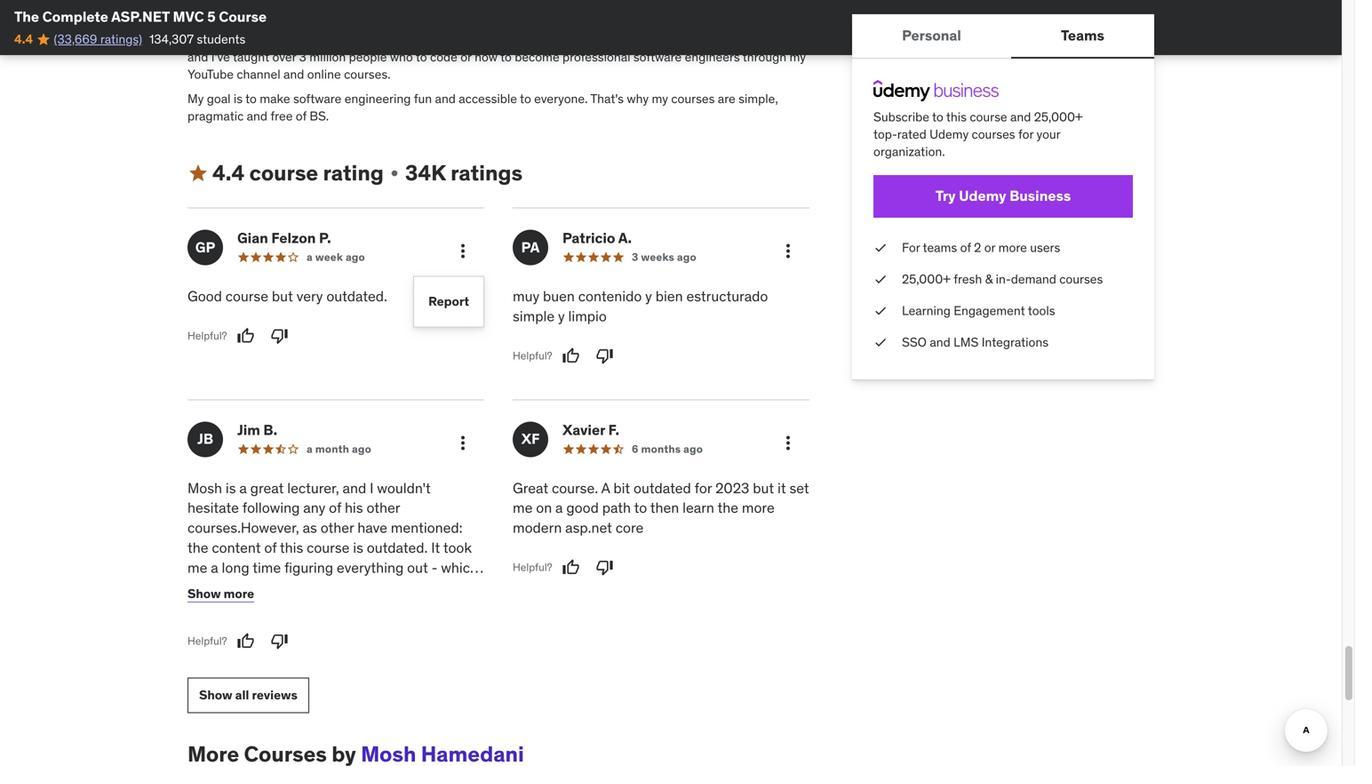 Task type: locate. For each thing, give the bounding box(es) containing it.
0 vertical spatial outdated.
[[326, 287, 387, 305]]

1 horizontal spatial courses.
[[344, 66, 391, 82]]

1 horizontal spatial me
[[513, 499, 533, 517]]

this
[[946, 109, 967, 125], [280, 539, 303, 557]]

reviews
[[252, 687, 298, 703]]

2 vertical spatial xsmall image
[[874, 302, 888, 320]]

to left make
[[245, 91, 257, 107]]

me left on
[[513, 499, 533, 517]]

3 xsmall image from the top
[[874, 302, 888, 320]]

0 vertical spatial the
[[718, 499, 739, 517]]

additional actions for review by patricio a. image
[[778, 240, 799, 262]]

1 horizontal spatial more
[[742, 499, 775, 517]]

my right why
[[652, 91, 668, 107]]

1 vertical spatial me
[[188, 559, 207, 577]]

0 horizontal spatial more
[[224, 586, 254, 602]]

1 vertical spatial or
[[985, 239, 996, 255]]

of left his at the left of the page
[[329, 499, 341, 517]]

0 horizontal spatial 25,000+
[[902, 271, 951, 287]]

1 horizontal spatial y
[[645, 287, 652, 305]]

0 vertical spatial xsmall image
[[874, 239, 888, 256]]

limpio
[[568, 307, 607, 325]]

patricio a.
[[563, 229, 632, 247]]

1 horizontal spatial mosh
[[271, 31, 302, 47]]

personal
[[902, 26, 962, 44]]

the
[[14, 8, 39, 26]]

muy buen contenido y bien estructurado simple y limpio
[[513, 287, 768, 325]]

0 horizontal spatial software
[[293, 91, 342, 107]]

helpful?
[[188, 329, 227, 343], [513, 349, 552, 363], [513, 560, 552, 574], [188, 634, 227, 648]]

0 horizontal spatial this
[[280, 539, 303, 557]]

ago right week at the left top of page
[[346, 250, 365, 264]]

4.4 down the
[[14, 31, 33, 47]]

0 horizontal spatial my
[[652, 91, 668, 107]]

complete
[[42, 8, 108, 26]]

udemy business image
[[874, 80, 999, 101]]

course down udemy business image
[[970, 109, 1008, 125]]

mosh up hesitate
[[188, 479, 222, 497]]

this up figuring
[[280, 539, 303, 557]]

0 horizontal spatial but
[[272, 287, 293, 305]]

a right on
[[556, 499, 563, 517]]

udemy up organization.
[[930, 126, 969, 142]]

engagement
[[954, 303, 1025, 319]]

3 inside hi! my name is mosh (moshfegh) hamedani! i'm a passionate software engineer with two decades of experience and i've taught over 3 million people who to code or how to become professional software engineers through my youtube channel and online courses. my goal is to make software engineering fun and accessible to everyone. that's why my courses are simple, pragmatic and free of bs.
[[299, 49, 306, 65]]

of down however,
[[264, 539, 277, 557]]

1 vertical spatial xsmall image
[[874, 271, 888, 288]]

0 vertical spatial this
[[946, 109, 967, 125]]

following
[[242, 499, 300, 517]]

xsmall image
[[387, 166, 402, 181], [874, 334, 888, 351]]

my down experience
[[790, 49, 806, 65]]

more left users
[[999, 239, 1027, 255]]

sso
[[902, 334, 927, 350]]

to up core
[[634, 499, 647, 517]]

his
[[345, 499, 363, 517]]

and down over
[[283, 66, 304, 82]]

0 vertical spatial software
[[526, 31, 574, 47]]

0 horizontal spatial the
[[188, 539, 208, 557]]

0 vertical spatial xsmall image
[[387, 166, 402, 181]]

who
[[390, 49, 413, 65]]

0 horizontal spatial y
[[558, 307, 565, 325]]

and right the "sso"
[[930, 334, 951, 350]]

0 horizontal spatial 4.4
[[14, 31, 33, 47]]

or right 2
[[985, 239, 996, 255]]

other down his at the left of the page
[[321, 519, 354, 537]]

1 vertical spatial y
[[558, 307, 565, 325]]

1 vertical spatial more
[[742, 499, 775, 517]]

outdated. down a week ago at the top
[[326, 287, 387, 305]]

other
[[367, 499, 400, 517], [321, 519, 354, 537]]

xsmall image
[[874, 239, 888, 256], [874, 271, 888, 288], [874, 302, 888, 320]]

ago for gian felzon p.
[[346, 250, 365, 264]]

0 horizontal spatial or
[[461, 49, 472, 65]]

me inside great course. a bit outdated for 2023 but it set me on a good path to then learn the more modern asp.net core
[[513, 499, 533, 517]]

to
[[416, 49, 427, 65], [501, 49, 512, 65], [245, 91, 257, 107], [520, 91, 531, 107], [932, 109, 944, 125], [634, 499, 647, 517], [453, 578, 466, 597]]

but inside great course. a bit outdated for 2023 but it set me on a good path to then learn the more modern asp.net core
[[753, 479, 774, 497]]

outdated. inside however, as other have mentioned: the content of this course is outdated. it took me a long time figuring everything out - which in turn did provide some additional things to learn.
[[367, 539, 428, 557]]

over
[[272, 49, 296, 65]]

0 vertical spatial 3
[[299, 49, 306, 65]]

courses. down hesitate
[[188, 519, 241, 537]]

0 vertical spatial courses
[[671, 91, 715, 107]]

1 vertical spatial but
[[753, 479, 774, 497]]

1 vertical spatial 3
[[632, 250, 639, 264]]

0 vertical spatial courses.
[[344, 66, 391, 82]]

is up taught
[[259, 31, 268, 47]]

i've
[[211, 49, 230, 65]]

(moshfegh) hamedani!
[[305, 31, 430, 47]]

more inside great course. a bit outdated for 2023 but it set me on a good path to then learn the more modern asp.net core
[[742, 499, 775, 517]]

1 vertical spatial xsmall image
[[874, 334, 888, 351]]

is up hesitate
[[226, 479, 236, 497]]

3 weeks ago
[[632, 250, 697, 264]]

xsmall image left for
[[874, 239, 888, 256]]

teams
[[923, 239, 957, 255]]

courses left the your
[[972, 126, 1016, 142]]

more down long
[[224, 586, 254, 602]]

1 horizontal spatial for
[[1019, 126, 1034, 142]]

0 vertical spatial 25,000+
[[1034, 109, 1083, 125]]

xsmall image for 25,000+
[[874, 271, 888, 288]]

very
[[297, 287, 323, 305]]

more inside button
[[224, 586, 254, 602]]

4.4 for 4.4
[[14, 31, 33, 47]]

hesitate
[[188, 499, 239, 517]]

hi! my
[[188, 31, 222, 47]]

1 vertical spatial mosh
[[188, 479, 222, 497]]

simple,
[[739, 91, 778, 107]]

provide
[[255, 578, 302, 597]]

25,000+ up the your
[[1034, 109, 1083, 125]]

4.4
[[14, 31, 33, 47], [212, 160, 245, 186]]

y down buen
[[558, 307, 565, 325]]

to down udemy business image
[[932, 109, 944, 125]]

contenido
[[578, 287, 642, 305]]

medium image
[[188, 163, 209, 184]]

3
[[299, 49, 306, 65], [632, 250, 639, 264]]

0 vertical spatial or
[[461, 49, 472, 65]]

show inside show all reviews button
[[199, 687, 232, 703]]

out
[[407, 559, 428, 577]]

a right i'm
[[453, 31, 459, 47]]

0 horizontal spatial me
[[188, 559, 207, 577]]

fresh
[[954, 271, 982, 287]]

1 horizontal spatial 25,000+
[[1034, 109, 1083, 125]]

1 horizontal spatial the
[[718, 499, 739, 517]]

or inside hi! my name is mosh (moshfegh) hamedani! i'm a passionate software engineer with two decades of experience and i've taught over 3 million people who to code or how to become professional software engineers through my youtube channel and online courses. my goal is to make software engineering fun and accessible to everyone. that's why my courses are simple, pragmatic and free of bs.
[[461, 49, 472, 65]]

0 vertical spatial mosh
[[271, 31, 302, 47]]

udemy inside subscribe to this course and 25,000+ top‑rated udemy courses for your organization.
[[930, 126, 969, 142]]

tab list
[[852, 14, 1155, 59]]

a.
[[618, 229, 632, 247]]

ago right weeks
[[677, 250, 697, 264]]

outdated. up out
[[367, 539, 428, 557]]

xsmall image left fresh
[[874, 271, 888, 288]]

1 vertical spatial for
[[695, 479, 712, 497]]

helpful? for great course. a bit outdated for 2023 but it set me on a good path to then learn the more modern asp.net core
[[513, 560, 552, 574]]

set
[[790, 479, 809, 497]]

2 horizontal spatial courses
[[1060, 271, 1103, 287]]

show inside show more button
[[188, 586, 221, 602]]

3 right over
[[299, 49, 306, 65]]

1 vertical spatial this
[[280, 539, 303, 557]]

for teams of 2 or more users
[[902, 239, 1061, 255]]

courses. down people
[[344, 66, 391, 82]]

mosh inside mosh is a great lecturer, and i wouldn't hesitate following any of his other courses.
[[188, 479, 222, 497]]

1 vertical spatial my
[[652, 91, 668, 107]]

courses right 'demand'
[[1060, 271, 1103, 287]]

a up turn
[[211, 559, 218, 577]]

xsmall image left the "sso"
[[874, 334, 888, 351]]

1 vertical spatial show
[[199, 687, 232, 703]]

and up try udemy business
[[1011, 109, 1031, 125]]

0 horizontal spatial other
[[321, 519, 354, 537]]

a left 'month'
[[307, 442, 313, 456]]

sso and lms integrations
[[902, 334, 1049, 350]]

4.4 right medium image
[[212, 160, 245, 186]]

gian
[[237, 229, 268, 247]]

25,000+ fresh & in-demand courses
[[902, 271, 1103, 287]]

0 horizontal spatial courses.
[[188, 519, 241, 537]]

0 vertical spatial udemy
[[930, 126, 969, 142]]

the down '2023'
[[718, 499, 739, 517]]

to down which
[[453, 578, 466, 597]]

1 xsmall image from the top
[[874, 239, 888, 256]]

(33,669 ratings)
[[54, 31, 142, 47]]

accessible
[[459, 91, 517, 107]]

other inside mosh is a great lecturer, and i wouldn't hesitate following any of his other courses.
[[367, 499, 400, 517]]

it
[[778, 479, 786, 497]]

0 vertical spatial but
[[272, 287, 293, 305]]

a left week at the left top of page
[[307, 250, 313, 264]]

ago right 'month'
[[352, 442, 371, 456]]

3 left weeks
[[632, 250, 639, 264]]

show
[[188, 586, 221, 602], [199, 687, 232, 703]]

1 vertical spatial courses
[[972, 126, 1016, 142]]

mark review by xavier f. as helpful image
[[562, 559, 580, 576]]

6 months ago
[[632, 442, 703, 456]]

integrations
[[982, 334, 1049, 350]]

business
[[1010, 187, 1071, 205]]

me up in
[[188, 559, 207, 577]]

show for show all reviews
[[199, 687, 232, 703]]

0 vertical spatial more
[[999, 239, 1027, 255]]

25,000+
[[1034, 109, 1083, 125], [902, 271, 951, 287]]

of inside mosh is a great lecturer, and i wouldn't hesitate following any of his other courses.
[[329, 499, 341, 517]]

subscribe to this course and 25,000+ top‑rated udemy courses for your organization.
[[874, 109, 1083, 160]]

it
[[431, 539, 440, 557]]

udemy right try
[[959, 187, 1007, 205]]

course
[[970, 109, 1008, 125], [249, 160, 318, 186], [226, 287, 268, 305], [307, 539, 350, 557]]

helpful? left mark review by gian felzon p. as helpful "image"
[[188, 329, 227, 343]]

2 xsmall image from the top
[[874, 271, 888, 288]]

in
[[188, 578, 199, 597]]

or left how
[[461, 49, 472, 65]]

content
[[212, 539, 261, 557]]

courses. inside hi! my name is mosh (moshfegh) hamedani! i'm a passionate software engineer with two decades of experience and i've taught over 3 million people who to code or how to become professional software engineers through my youtube channel and online courses. my goal is to make software engineering fun and accessible to everyone. that's why my courses are simple, pragmatic and free of bs.
[[344, 66, 391, 82]]

0 vertical spatial 4.4
[[14, 31, 33, 47]]

1 horizontal spatial 4.4
[[212, 160, 245, 186]]

xsmall image left the 34k
[[387, 166, 402, 181]]

mark review by jim b. as unhelpful image
[[271, 632, 289, 650]]

134,307 students
[[149, 31, 246, 47]]

i'm
[[433, 31, 450, 47]]

courses left are
[[671, 91, 715, 107]]

0 horizontal spatial mosh
[[188, 479, 222, 497]]

helpful? left mark review by xavier f. as helpful icon at the bottom left
[[513, 560, 552, 574]]

1 vertical spatial the
[[188, 539, 208, 557]]

4.4 for 4.4 course rating
[[212, 160, 245, 186]]

for left the your
[[1019, 126, 1034, 142]]

but left very
[[272, 287, 293, 305]]

0 vertical spatial for
[[1019, 126, 1034, 142]]

mosh up over
[[271, 31, 302, 47]]

mark review by xavier f. as unhelpful image
[[596, 559, 614, 576]]

engineers
[[685, 49, 740, 65]]

0 vertical spatial show
[[188, 586, 221, 602]]

and down 134,307 students
[[188, 49, 208, 65]]

a left great
[[239, 479, 247, 497]]

tools
[[1028, 303, 1056, 319]]

y left bien
[[645, 287, 652, 305]]

this down udemy business image
[[946, 109, 967, 125]]

25,000+ up learning at the right top of the page
[[902, 271, 951, 287]]

did
[[232, 578, 252, 597]]

the left content
[[188, 539, 208, 557]]

course down 'as'
[[307, 539, 350, 557]]

0 vertical spatial other
[[367, 499, 400, 517]]

2 horizontal spatial software
[[634, 49, 682, 65]]

for
[[902, 239, 920, 255]]

of
[[729, 31, 740, 47], [296, 108, 307, 124], [960, 239, 971, 255], [329, 499, 341, 517], [264, 539, 277, 557]]

organization.
[[874, 144, 945, 160]]

me
[[513, 499, 533, 517], [188, 559, 207, 577]]

helpful? left the mark review by patricio a. as helpful icon
[[513, 349, 552, 363]]

show all reviews button
[[188, 678, 309, 713]]

1 vertical spatial 25,000+
[[902, 271, 951, 287]]

1 vertical spatial courses.
[[188, 519, 241, 537]]

1 vertical spatial 4.4
[[212, 160, 245, 186]]

fun
[[414, 91, 432, 107]]

me inside however, as other have mentioned: the content of this course is outdated. it took me a long time figuring everything out - which in turn did provide some additional things to learn.
[[188, 559, 207, 577]]

ago right the months
[[684, 442, 703, 456]]

xf
[[521, 430, 540, 448]]

the inside however, as other have mentioned: the content of this course is outdated. it took me a long time figuring everything out - which in turn did provide some additional things to learn.
[[188, 539, 208, 557]]

show all reviews
[[199, 687, 298, 703]]

students
[[197, 31, 246, 47]]

0 horizontal spatial courses
[[671, 91, 715, 107]]

is up the everything
[[353, 539, 363, 557]]

try udemy business
[[936, 187, 1071, 205]]

channel
[[237, 66, 280, 82]]

more down '2023'
[[742, 499, 775, 517]]

software up become
[[526, 31, 574, 47]]

1 horizontal spatial my
[[790, 49, 806, 65]]

xsmall image left learning at the right top of the page
[[874, 302, 888, 320]]

patricio
[[563, 229, 616, 247]]

1 vertical spatial other
[[321, 519, 354, 537]]

but left it
[[753, 479, 774, 497]]

2 vertical spatial courses
[[1060, 271, 1103, 287]]

and left free
[[247, 108, 268, 124]]

2 vertical spatial more
[[224, 586, 254, 602]]

of up engineers
[[729, 31, 740, 47]]

1 horizontal spatial courses
[[972, 126, 1016, 142]]

1 horizontal spatial this
[[946, 109, 967, 125]]

is inside however, as other have mentioned: the content of this course is outdated. it took me a long time figuring everything out - which in turn did provide some additional things to learn.
[[353, 539, 363, 557]]

udemy
[[930, 126, 969, 142], [959, 187, 1007, 205]]

other up have
[[367, 499, 400, 517]]

mosh is a great lecturer, and i wouldn't hesitate following any of his other courses.
[[188, 479, 431, 537]]

a month ago
[[307, 442, 371, 456]]

1 vertical spatial udemy
[[959, 187, 1007, 205]]

&
[[985, 271, 993, 287]]

my
[[188, 91, 204, 107]]

0 horizontal spatial for
[[695, 479, 712, 497]]

0 vertical spatial me
[[513, 499, 533, 517]]

to inside great course. a bit outdated for 2023 but it set me on a good path to then learn the more modern asp.net core
[[634, 499, 647, 517]]

0 horizontal spatial 3
[[299, 49, 306, 65]]

1 vertical spatial outdated.
[[367, 539, 428, 557]]

1 horizontal spatial other
[[367, 499, 400, 517]]

and left i
[[343, 479, 366, 497]]

for up learn
[[695, 479, 712, 497]]

other inside however, as other have mentioned: the content of this course is outdated. it took me a long time figuring everything out - which in turn did provide some additional things to learn.
[[321, 519, 354, 537]]

of inside however, as other have mentioned: the content of this course is outdated. it took me a long time figuring everything out - which in turn did provide some additional things to learn.
[[264, 539, 277, 557]]

mosh inside hi! my name is mosh (moshfegh) hamedani! i'm a passionate software engineer with two decades of experience and i've taught over 3 million people who to code or how to become professional software engineers through my youtube channel and online courses. my goal is to make software engineering fun and accessible to everyone. that's why my courses are simple, pragmatic and free of bs.
[[271, 31, 302, 47]]

software down two
[[634, 49, 682, 65]]

1 horizontal spatial but
[[753, 479, 774, 497]]

software up bs.
[[293, 91, 342, 107]]

engineering
[[345, 91, 411, 107]]



Task type: describe. For each thing, give the bounding box(es) containing it.
0 horizontal spatial xsmall image
[[387, 166, 402, 181]]

a
[[601, 479, 610, 497]]

1 horizontal spatial software
[[526, 31, 574, 47]]

learning
[[902, 303, 951, 319]]

through
[[743, 49, 787, 65]]

mark review by gian felzon p. as helpful image
[[237, 327, 255, 345]]

25,000+ inside subscribe to this course and 25,000+ top‑rated udemy courses for your organization.
[[1034, 109, 1083, 125]]

course down free
[[249, 160, 318, 186]]

1 horizontal spatial or
[[985, 239, 996, 255]]

week
[[315, 250, 343, 264]]

bs.
[[310, 108, 329, 124]]

some
[[306, 578, 341, 597]]

teams button
[[1011, 14, 1155, 57]]

xsmall image for for
[[874, 239, 888, 256]]

134,307
[[149, 31, 194, 47]]

report
[[429, 293, 469, 309]]

show more button
[[188, 576, 254, 612]]

1 horizontal spatial xsmall image
[[874, 334, 888, 351]]

this inside subscribe to this course and 25,000+ top‑rated udemy courses for your organization.
[[946, 109, 967, 125]]

mentioned:
[[391, 519, 463, 537]]

show more
[[188, 586, 254, 602]]

34k ratings
[[405, 160, 523, 186]]

which
[[441, 559, 478, 577]]

gp
[[195, 238, 215, 256]]

asp.net
[[111, 8, 170, 26]]

great course. a bit outdated for 2023 but it set me on a good path to then learn the more modern asp.net core
[[513, 479, 809, 537]]

a inside mosh is a great lecturer, and i wouldn't hesitate following any of his other courses.
[[239, 479, 247, 497]]

passionate
[[462, 31, 523, 47]]

on
[[536, 499, 552, 517]]

learn.
[[188, 598, 223, 617]]

name
[[225, 31, 256, 47]]

ratings)
[[100, 31, 142, 47]]

i
[[370, 479, 374, 497]]

2 vertical spatial software
[[293, 91, 342, 107]]

taught
[[233, 49, 269, 65]]

ago for patricio a.
[[677, 250, 697, 264]]

try
[[936, 187, 956, 205]]

turn
[[202, 578, 228, 597]]

and inside subscribe to this course and 25,000+ top‑rated udemy courses for your organization.
[[1011, 109, 1031, 125]]

course inside subscribe to this course and 25,000+ top‑rated udemy courses for your organization.
[[970, 109, 1008, 125]]

for inside great course. a bit outdated for 2023 but it set me on a good path to then learn the more modern asp.net core
[[695, 479, 712, 497]]

good
[[567, 499, 599, 517]]

courses inside subscribe to this course and 25,000+ top‑rated udemy courses for your organization.
[[972, 126, 1016, 142]]

2023
[[716, 479, 750, 497]]

report button
[[429, 284, 469, 320]]

professional
[[563, 49, 631, 65]]

of left 2
[[960, 239, 971, 255]]

course
[[219, 8, 267, 26]]

to left everyone.
[[520, 91, 531, 107]]

teams
[[1061, 26, 1105, 44]]

mark review by jim b. as helpful image
[[237, 632, 255, 650]]

million
[[309, 49, 346, 65]]

helpful? for good course but very outdated.
[[188, 329, 227, 343]]

took
[[443, 539, 472, 557]]

to inside however, as other have mentioned: the content of this course is outdated. it took me a long time figuring everything out - which in turn did provide some additional things to learn.
[[453, 578, 466, 597]]

good
[[188, 287, 222, 305]]

subscribe
[[874, 109, 930, 125]]

to inside subscribe to this course and 25,000+ top‑rated udemy courses for your organization.
[[932, 109, 944, 125]]

mark review by patricio a. as helpful image
[[562, 347, 580, 365]]

2 horizontal spatial more
[[999, 239, 1027, 255]]

show for show more
[[188, 586, 221, 602]]

mark review by patricio a. as unhelpful image
[[596, 347, 614, 365]]

weeks
[[641, 250, 675, 264]]

and right fun
[[435, 91, 456, 107]]

0 vertical spatial my
[[790, 49, 806, 65]]

everything
[[337, 559, 404, 577]]

all
[[235, 687, 249, 703]]

mark review by gian felzon p. as unhelpful image
[[271, 327, 289, 345]]

rating
[[323, 160, 384, 186]]

as
[[303, 519, 317, 537]]

0 vertical spatial y
[[645, 287, 652, 305]]

courses inside hi! my name is mosh (moshfegh) hamedani! i'm a passionate software engineer with two decades of experience and i've taught over 3 million people who to code or how to become professional software engineers through my youtube channel and online courses. my goal is to make software engineering fun and accessible to everyone. that's why my courses are simple, pragmatic and free of bs.
[[671, 91, 715, 107]]

figuring
[[284, 559, 333, 577]]

to right how
[[501, 49, 512, 65]]

learn
[[683, 499, 715, 517]]

a inside however, as other have mentioned: the content of this course is outdated. it took me a long time figuring everything out - which in turn did provide some additional things to learn.
[[211, 559, 218, 577]]

tab list containing personal
[[852, 14, 1155, 59]]

try udemy business link
[[874, 175, 1133, 218]]

p.
[[319, 229, 331, 247]]

helpful? for muy buen contenido y bien estructurado simple y limpio
[[513, 349, 552, 363]]

path
[[602, 499, 631, 517]]

why
[[627, 91, 649, 107]]

experience
[[743, 31, 804, 47]]

and inside mosh is a great lecturer, and i wouldn't hesitate following any of his other courses.
[[343, 479, 366, 497]]

month
[[315, 442, 349, 456]]

xsmall image for learning
[[874, 302, 888, 320]]

1 vertical spatial software
[[634, 49, 682, 65]]

additional actions for review by gian felzon p. image
[[452, 240, 474, 262]]

additional actions for review by jim b. image
[[452, 432, 474, 454]]

1 horizontal spatial 3
[[632, 250, 639, 264]]

jim
[[237, 421, 260, 439]]

free
[[271, 108, 293, 124]]

course up mark review by gian felzon p. as helpful "image"
[[226, 287, 268, 305]]

2
[[974, 239, 982, 255]]

jim b.
[[237, 421, 277, 439]]

the inside great course. a bit outdated for 2023 but it set me on a good path to then learn the more modern asp.net core
[[718, 499, 739, 517]]

courses. inside mosh is a great lecturer, and i wouldn't hesitate following any of his other courses.
[[188, 519, 241, 537]]

helpful? down learn.
[[188, 634, 227, 648]]

is inside mosh is a great lecturer, and i wouldn't hesitate following any of his other courses.
[[226, 479, 236, 497]]

a week ago
[[307, 250, 365, 264]]

lms
[[954, 334, 979, 350]]

online
[[307, 66, 341, 82]]

to right who
[[416, 49, 427, 65]]

additional actions for review by xavier f. image
[[778, 432, 799, 454]]

however,
[[241, 519, 299, 537]]

modern
[[513, 519, 562, 537]]

asp.net
[[565, 519, 612, 537]]

lecturer,
[[287, 479, 339, 497]]

f.
[[608, 421, 620, 439]]

core
[[616, 519, 644, 537]]

two
[[655, 31, 676, 47]]

is right goal
[[234, 91, 243, 107]]

course.
[[552, 479, 598, 497]]

gian felzon p.
[[237, 229, 331, 247]]

ago for xavier f.
[[684, 442, 703, 456]]

of left bs.
[[296, 108, 307, 124]]

xavier
[[563, 421, 605, 439]]

become
[[515, 49, 560, 65]]

have
[[358, 519, 387, 537]]

a inside great course. a bit outdated for 2023 but it set me on a good path to then learn the more modern asp.net core
[[556, 499, 563, 517]]

pa
[[521, 238, 540, 256]]

a inside hi! my name is mosh (moshfegh) hamedani! i'm a passionate software engineer with two decades of experience and i've taught over 3 million people who to code or how to become professional software engineers through my youtube channel and online courses. my goal is to make software engineering fun and accessible to everyone. that's why my courses are simple, pragmatic and free of bs.
[[453, 31, 459, 47]]

for inside subscribe to this course and 25,000+ top‑rated udemy courses for your organization.
[[1019, 126, 1034, 142]]

great
[[513, 479, 549, 497]]

this inside however, as other have mentioned: the content of this course is outdated. it took me a long time figuring everything out - which in turn did provide some additional things to learn.
[[280, 539, 303, 557]]

any
[[303, 499, 326, 517]]

youtube
[[188, 66, 234, 82]]

ago for jim b.
[[352, 442, 371, 456]]

then
[[650, 499, 679, 517]]

goal
[[207, 91, 231, 107]]

course inside however, as other have mentioned: the content of this course is outdated. it took me a long time figuring everything out - which in turn did provide some additional things to learn.
[[307, 539, 350, 557]]

6
[[632, 442, 639, 456]]



Task type: vqa. For each thing, say whether or not it's contained in the screenshot.
Personal button
yes



